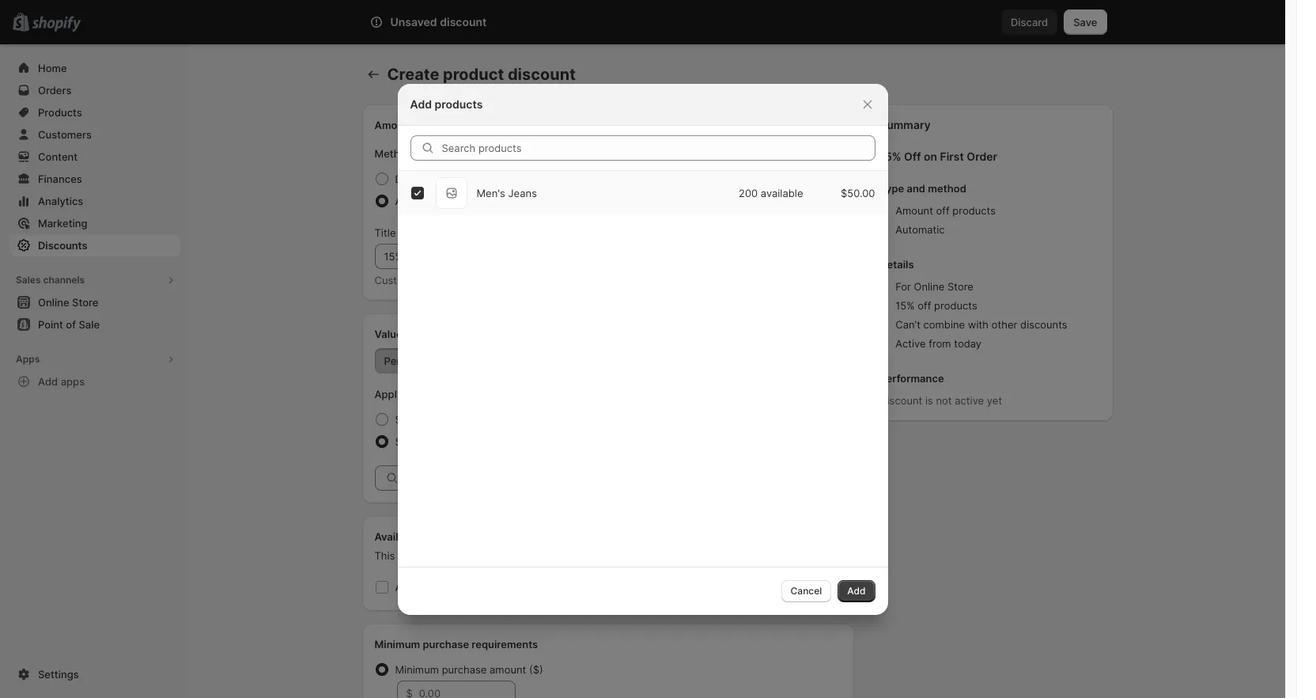 Task type: describe. For each thing, give the bounding box(es) containing it.
other
[[992, 318, 1018, 331]]

summary
[[880, 118, 931, 131]]

discount for automatic discount
[[448, 195, 489, 207]]

checkout.
[[582, 274, 630, 286]]

add inside add button
[[848, 584, 866, 596]]

code
[[441, 173, 465, 185]]

type
[[880, 182, 905, 195]]

product discount
[[759, 119, 842, 131]]

apps button
[[9, 348, 180, 370]]

Search products text field
[[442, 135, 876, 160]]

store
[[948, 280, 974, 293]]

create
[[387, 65, 440, 84]]

specific for specific collections
[[395, 413, 434, 426]]

title
[[375, 226, 396, 239]]

specific collections
[[395, 413, 489, 426]]

sale
[[501, 581, 521, 594]]

automatic discount
[[395, 195, 489, 207]]

15% off on first order
[[880, 150, 998, 163]]

point
[[460, 581, 485, 594]]

search
[[440, 16, 473, 28]]

customers will see this in their cart and at checkout.
[[375, 274, 630, 286]]

sales channels button
[[9, 269, 180, 291]]

is inside availability this discount is automatically applied to all sales channels.
[[443, 549, 451, 562]]

requirements
[[472, 638, 538, 651]]

purchase for amount
[[442, 663, 487, 676]]

from
[[929, 337, 952, 350]]

discard button
[[1002, 9, 1058, 35]]

cancel
[[791, 584, 822, 596]]

applied
[[521, 549, 557, 562]]

add products dialog
[[0, 83, 1286, 615]]

on for offer
[[445, 581, 457, 594]]

method
[[929, 182, 967, 195]]

amount for amount off products
[[375, 119, 414, 131]]

discount for discount is not active yet
[[880, 394, 923, 407]]

create product discount
[[387, 65, 576, 84]]

automatic inside amount off products automatic
[[896, 223, 945, 236]]

save
[[1074, 16, 1098, 28]]

add for add products
[[410, 97, 432, 110]]

discount for discount code
[[395, 173, 438, 185]]

locations
[[571, 581, 615, 594]]

availability
[[375, 530, 429, 543]]

jeans
[[509, 186, 537, 199]]

search button
[[414, 9, 873, 35]]

active
[[896, 337, 926, 350]]

collections
[[437, 413, 489, 426]]

value
[[375, 328, 403, 340]]

only)
[[618, 581, 642, 594]]

first
[[941, 150, 965, 163]]

percentage button
[[375, 348, 450, 374]]

can't
[[896, 318, 921, 331]]

0 vertical spatial and
[[907, 182, 926, 195]]

amount for amount off products automatic
[[896, 204, 934, 217]]

for
[[896, 280, 912, 293]]

shopify image
[[32, 16, 81, 32]]

unsaved
[[391, 15, 437, 28]]

add apps
[[38, 375, 85, 388]]

0 vertical spatial 15%
[[880, 150, 902, 163]]

this
[[375, 549, 395, 562]]

cancel button
[[782, 580, 832, 602]]

home link
[[9, 57, 180, 79]]

1 horizontal spatial is
[[926, 394, 934, 407]]

active
[[955, 394, 985, 407]]

settings link
[[9, 663, 180, 685]]

products down collections
[[437, 435, 480, 448]]

not
[[937, 394, 953, 407]]

amount
[[490, 663, 527, 676]]

also
[[395, 581, 416, 594]]

200 available
[[739, 186, 804, 199]]

at
[[570, 274, 579, 286]]

availability this discount is automatically applied to all sales channels.
[[375, 530, 660, 562]]

order
[[967, 150, 998, 163]]

discount for unsaved discount
[[440, 15, 487, 28]]

amount off products automatic
[[896, 204, 996, 236]]

discount code
[[395, 173, 465, 185]]

discount is not active yet
[[880, 394, 1003, 407]]

method
[[375, 147, 413, 160]]

200
[[739, 186, 758, 199]]

will
[[430, 274, 446, 286]]

discount right product
[[508, 65, 576, 84]]

percentage
[[384, 355, 441, 367]]

minimum purchase amount ($)
[[395, 663, 543, 676]]

sales
[[586, 549, 611, 562]]

applies
[[375, 388, 411, 400]]

amount off products
[[375, 119, 478, 131]]

settings
[[38, 668, 79, 681]]

add for add apps
[[38, 375, 58, 388]]

in
[[490, 274, 498, 286]]

save button
[[1065, 9, 1108, 35]]

for online store 15% off products can't combine with other discounts active from today
[[896, 280, 1068, 350]]



Task type: vqa. For each thing, say whether or not it's contained in the screenshot.
yyyy-mm-dd text field
no



Task type: locate. For each thing, give the bounding box(es) containing it.
men's
[[477, 186, 506, 199]]

1 horizontal spatial amount
[[896, 204, 934, 217]]

1 horizontal spatial to
[[560, 549, 569, 562]]

purchase up minimum purchase amount ($)
[[423, 638, 469, 651]]

discard
[[1011, 16, 1049, 28]]

add right cancel
[[848, 584, 866, 596]]

with
[[969, 318, 989, 331]]

products down method
[[953, 204, 996, 217]]

1 vertical spatial discount
[[880, 394, 923, 407]]

0 horizontal spatial discount
[[395, 173, 438, 185]]

on for off
[[924, 150, 938, 163]]

0 horizontal spatial is
[[443, 549, 451, 562]]

apps
[[16, 353, 40, 365]]

minimum down minimum purchase requirements
[[395, 663, 439, 676]]

sales channels
[[16, 274, 85, 286]]

off down online at the right top of the page
[[918, 299, 932, 312]]

of
[[488, 581, 498, 594]]

off
[[905, 150, 922, 163]]

and
[[907, 182, 926, 195], [549, 274, 567, 286]]

0 vertical spatial discount
[[395, 173, 438, 185]]

add button
[[838, 580, 876, 602]]

performance
[[880, 372, 945, 385]]

0 vertical spatial amount
[[375, 119, 414, 131]]

details
[[880, 258, 915, 271]]

add inside add apps button
[[38, 375, 58, 388]]

product
[[759, 119, 797, 131]]

yet
[[988, 394, 1003, 407]]

0 horizontal spatial automatic
[[395, 195, 445, 207]]

available
[[761, 186, 804, 199]]

specific
[[395, 413, 434, 426], [395, 435, 434, 448]]

off inside "for online store 15% off products can't combine with other discounts active from today"
[[918, 299, 932, 312]]

off down method
[[937, 204, 950, 217]]

amount
[[375, 119, 414, 131], [896, 204, 934, 217]]

0 vertical spatial on
[[924, 150, 938, 163]]

product
[[443, 65, 504, 84]]

1 vertical spatial amount
[[896, 204, 934, 217]]

1 vertical spatial and
[[549, 274, 567, 286]]

off for amount off products automatic
[[937, 204, 950, 217]]

discount inside availability this discount is automatically applied to all sales channels.
[[398, 549, 440, 562]]

their
[[501, 274, 523, 286]]

amount down type and method
[[896, 204, 934, 217]]

purchase
[[423, 638, 469, 651], [442, 663, 487, 676]]

1 vertical spatial add
[[38, 375, 58, 388]]

2 vertical spatial off
[[918, 299, 932, 312]]

specific down "applies to"
[[395, 413, 434, 426]]

to
[[414, 388, 424, 400], [560, 549, 569, 562]]

products down store
[[935, 299, 978, 312]]

minimum purchase requirements
[[375, 638, 538, 651]]

1 horizontal spatial on
[[924, 150, 938, 163]]

products inside "for online store 15% off products can't combine with other discounts active from today"
[[935, 299, 978, 312]]

to right applies
[[414, 388, 424, 400]]

discount
[[395, 173, 438, 185], [880, 394, 923, 407]]

to inside availability this discount is automatically applied to all sales channels.
[[560, 549, 569, 562]]

discount down code
[[448, 195, 489, 207]]

($)
[[529, 663, 543, 676]]

1 horizontal spatial automatic
[[896, 223, 945, 236]]

0 horizontal spatial to
[[414, 388, 424, 400]]

0 horizontal spatial on
[[445, 581, 457, 594]]

minimum for minimum purchase requirements
[[375, 638, 420, 651]]

also offer on point of sale (pos pro locations only)
[[395, 581, 642, 594]]

discount up 'automatic discount'
[[395, 173, 438, 185]]

offer
[[419, 581, 442, 594]]

customers
[[375, 274, 428, 286]]

is
[[926, 394, 934, 407], [443, 549, 451, 562]]

1 vertical spatial automatic
[[896, 223, 945, 236]]

0 vertical spatial is
[[926, 394, 934, 407]]

off inside amount off products automatic
[[937, 204, 950, 217]]

1 vertical spatial specific
[[395, 435, 434, 448]]

is left not
[[926, 394, 934, 407]]

0 horizontal spatial add
[[38, 375, 58, 388]]

0 vertical spatial to
[[414, 388, 424, 400]]

15% left off
[[880, 150, 902, 163]]

on right "offer"
[[445, 581, 457, 594]]

1 specific from the top
[[395, 413, 434, 426]]

1 vertical spatial minimum
[[395, 663, 439, 676]]

products down product
[[435, 97, 483, 110]]

add left apps
[[38, 375, 58, 388]]

off down add products
[[417, 119, 431, 131]]

15% down for
[[896, 299, 915, 312]]

sales
[[16, 274, 41, 286]]

1 horizontal spatial add
[[410, 97, 432, 110]]

2 horizontal spatial add
[[848, 584, 866, 596]]

1 vertical spatial to
[[560, 549, 569, 562]]

all
[[572, 549, 583, 562]]

discount
[[440, 15, 487, 28], [508, 65, 576, 84], [800, 119, 842, 131], [448, 195, 489, 207], [398, 549, 440, 562]]

0 vertical spatial automatic
[[395, 195, 445, 207]]

add apps button
[[9, 370, 180, 393]]

minimum for minimum purchase amount ($)
[[395, 663, 439, 676]]

on
[[924, 150, 938, 163], [445, 581, 457, 594]]

off
[[417, 119, 431, 131], [937, 204, 950, 217], [918, 299, 932, 312]]

0 vertical spatial specific
[[395, 413, 434, 426]]

products
[[435, 97, 483, 110], [433, 119, 478, 131], [953, 204, 996, 217], [935, 299, 978, 312], [437, 435, 480, 448]]

0 horizontal spatial and
[[549, 274, 567, 286]]

1 vertical spatial on
[[445, 581, 457, 594]]

1 vertical spatial purchase
[[442, 663, 487, 676]]

discount for product discount
[[800, 119, 842, 131]]

specific down 'specific collections'
[[395, 435, 434, 448]]

0 vertical spatial add
[[410, 97, 432, 110]]

this
[[469, 274, 487, 286]]

discount down availability
[[398, 549, 440, 562]]

1 vertical spatial off
[[937, 204, 950, 217]]

automatically
[[454, 549, 518, 562]]

add products
[[410, 97, 483, 110]]

add
[[410, 97, 432, 110], [38, 375, 58, 388], [848, 584, 866, 596]]

amount up method
[[375, 119, 414, 131]]

specific products
[[395, 435, 480, 448]]

type and method
[[880, 182, 967, 195]]

home
[[38, 62, 67, 74]]

off for amount off products
[[417, 119, 431, 131]]

15% inside "for online store 15% off products can't combine with other discounts active from today"
[[896, 299, 915, 312]]

discounts
[[38, 239, 87, 252]]

pro
[[552, 581, 568, 594]]

discount right product at the right
[[800, 119, 842, 131]]

1 horizontal spatial and
[[907, 182, 926, 195]]

is left automatically
[[443, 549, 451, 562]]

minimum
[[375, 638, 420, 651], [395, 663, 439, 676]]

1 horizontal spatial off
[[918, 299, 932, 312]]

and left at
[[549, 274, 567, 286]]

and right the type
[[907, 182, 926, 195]]

discounts link
[[9, 234, 180, 256]]

2 horizontal spatial off
[[937, 204, 950, 217]]

channels
[[43, 274, 85, 286]]

1 vertical spatial is
[[443, 549, 451, 562]]

minimum down also
[[375, 638, 420, 651]]

2 vertical spatial add
[[848, 584, 866, 596]]

products inside amount off products automatic
[[953, 204, 996, 217]]

$50.00
[[841, 186, 876, 199]]

automatic down discount code
[[395, 195, 445, 207]]

0 vertical spatial purchase
[[423, 638, 469, 651]]

purchase for requirements
[[423, 638, 469, 651]]

unsaved discount
[[391, 15, 487, 28]]

discount right unsaved
[[440, 15, 487, 28]]

discount down the performance
[[880, 394, 923, 407]]

2 specific from the top
[[395, 435, 434, 448]]

products inside dialog
[[435, 97, 483, 110]]

amount inside amount off products automatic
[[896, 204, 934, 217]]

0 vertical spatial minimum
[[375, 638, 420, 651]]

products down add products
[[433, 119, 478, 131]]

online
[[914, 280, 945, 293]]

combine
[[924, 318, 966, 331]]

add up amount off products
[[410, 97, 432, 110]]

1 vertical spatial 15%
[[896, 299, 915, 312]]

on right off
[[924, 150, 938, 163]]

men's jeans
[[477, 186, 537, 199]]

purchase down minimum purchase requirements
[[442, 663, 487, 676]]

0 horizontal spatial off
[[417, 119, 431, 131]]

discounts
[[1021, 318, 1068, 331]]

0 horizontal spatial amount
[[375, 119, 414, 131]]

automatic down type and method
[[896, 223, 945, 236]]

cart
[[526, 274, 546, 286]]

to left all
[[560, 549, 569, 562]]

specific for specific products
[[395, 435, 434, 448]]

channels.
[[614, 549, 660, 562]]

(pos
[[524, 581, 549, 594]]

1 horizontal spatial discount
[[880, 394, 923, 407]]

today
[[955, 337, 982, 350]]

0 vertical spatial off
[[417, 119, 431, 131]]



